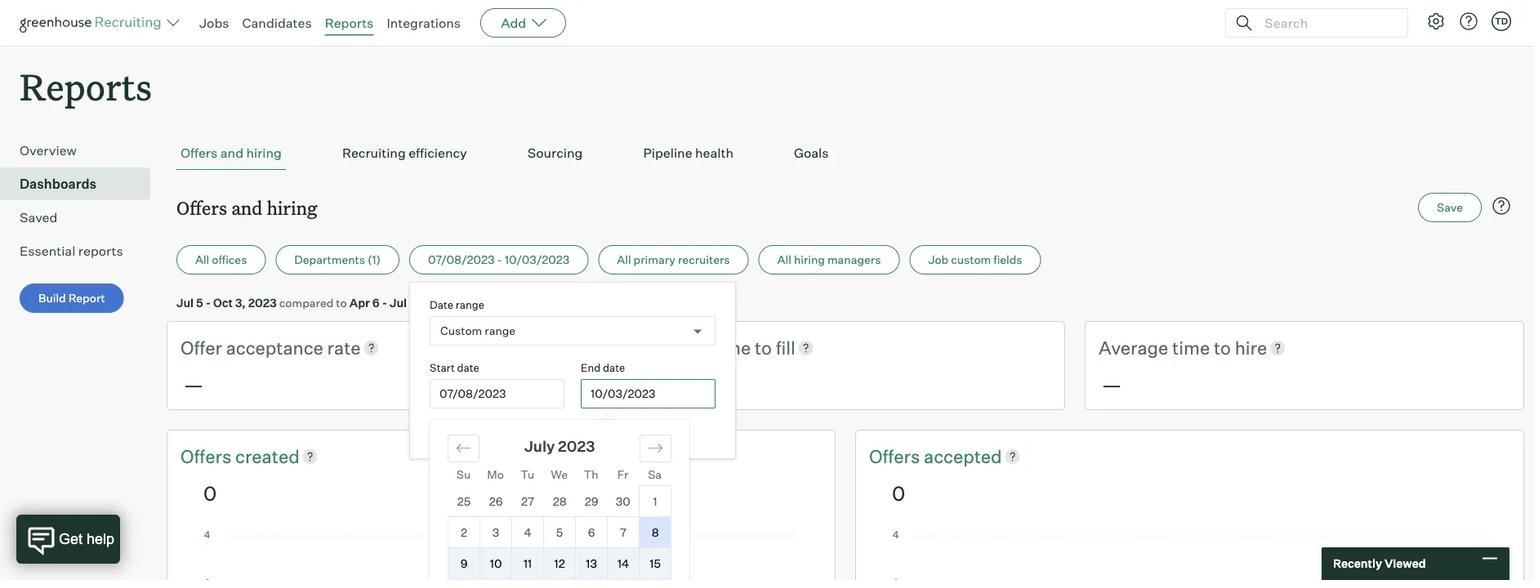 Task type: vqa. For each thing, say whether or not it's contained in the screenshot.
of
no



Task type: locate. For each thing, give the bounding box(es) containing it.
0 horizontal spatial all
[[195, 253, 209, 267]]

1 vertical spatial range
[[485, 324, 516, 338]]

report
[[68, 291, 105, 305]]

compare
[[444, 423, 493, 437]]

2 horizontal spatial —
[[1102, 372, 1122, 397]]

2 horizontal spatial all
[[777, 253, 791, 267]]

1 average time to from the left
[[640, 336, 776, 359]]

1 horizontal spatial 6
[[588, 525, 595, 540]]

range for custom range
[[485, 324, 516, 338]]

2 vertical spatial hiring
[[794, 253, 825, 267]]

to left the hire
[[1214, 336, 1231, 359]]

0 horizontal spatial 10/03/2023
[[505, 253, 570, 267]]

0 vertical spatial 5
[[196, 295, 203, 310]]

sourcing button
[[523, 137, 587, 170]]

07/08/2023 - 10/03/2023
[[428, 253, 570, 267]]

10
[[490, 556, 502, 571]]

date
[[430, 298, 453, 311]]

1 horizontal spatial average time to
[[1099, 336, 1235, 359]]

time for fill
[[713, 336, 751, 359]]

2 offers link from the left
[[869, 444, 924, 469]]

range right custom
[[485, 324, 516, 338]]

all for all primary recruiters
[[617, 253, 631, 267]]

all left managers
[[777, 253, 791, 267]]

jul left 4,
[[390, 295, 407, 310]]

1 horizontal spatial 5
[[556, 525, 563, 540]]

date right start
[[457, 361, 479, 374]]

offers
[[181, 145, 218, 161], [176, 195, 227, 220], [181, 445, 235, 467], [869, 445, 924, 467]]

2023 right 4,
[[423, 295, 452, 310]]

all primary recruiters
[[617, 253, 730, 267]]

xychart image for accepted
[[892, 531, 1488, 580]]

all inside all hiring managers "button"
[[777, 253, 791, 267]]

2 average from the left
[[1099, 336, 1168, 359]]

0 horizontal spatial 5
[[196, 295, 203, 310]]

- up custom range
[[497, 253, 502, 267]]

1 vertical spatial 07/08/2023
[[440, 387, 506, 401]]

and inside button
[[220, 145, 243, 161]]

reports link
[[325, 15, 374, 31]]

- right apr
[[382, 295, 387, 310]]

offers link for accepted
[[869, 444, 924, 469]]

0 horizontal spatial range
[[456, 298, 484, 311]]

1 horizontal spatial date
[[603, 361, 625, 374]]

range
[[456, 298, 484, 311], [485, 324, 516, 338]]

2023 up th on the bottom left of page
[[558, 437, 595, 456]]

1 horizontal spatial 2023
[[423, 295, 452, 310]]

07/08/2023
[[428, 253, 495, 267], [440, 387, 506, 401]]

primary
[[634, 253, 676, 267]]

jul left oct
[[176, 295, 194, 310]]

0 horizontal spatial offers link
[[181, 444, 235, 469]]

range up custom range
[[456, 298, 484, 311]]

end
[[581, 361, 601, 374]]

4 button
[[512, 517, 543, 547]]

0 horizontal spatial 0
[[203, 481, 217, 505]]

0 horizontal spatial —
[[184, 372, 203, 397]]

07/08/2023 inside button
[[428, 253, 495, 267]]

2 xychart image from the left
[[892, 531, 1488, 580]]

to left previous
[[496, 423, 507, 437]]

1 horizontal spatial all
[[617, 253, 631, 267]]

recruiting
[[342, 145, 406, 161]]

0 horizontal spatial average
[[640, 336, 709, 359]]

sourcing
[[528, 145, 583, 161]]

offers inside button
[[181, 145, 218, 161]]

date right end
[[603, 361, 625, 374]]

saved link
[[20, 208, 144, 227]]

6 right apr
[[372, 295, 380, 310]]

2 average time to from the left
[[1099, 336, 1235, 359]]

2 horizontal spatial 2023
[[558, 437, 595, 456]]

5 up 12 button
[[556, 525, 563, 540]]

0 vertical spatial 10/03/2023
[[505, 253, 570, 267]]

1 0 from the left
[[203, 481, 217, 505]]

14 button
[[608, 548, 639, 579]]

time left fill
[[713, 336, 751, 359]]

dashboards
[[20, 176, 96, 192]]

3 all from the left
[[777, 253, 791, 267]]

pipeline
[[643, 145, 692, 161]]

goals
[[794, 145, 829, 161]]

build report button
[[20, 284, 124, 313]]

date range
[[430, 298, 484, 311]]

jul
[[176, 295, 194, 310], [390, 295, 407, 310]]

viewed
[[1385, 556, 1426, 571]]

2 — from the left
[[643, 372, 663, 397]]

1 vertical spatial 10/03/2023
[[591, 387, 656, 401]]

offers link for created
[[181, 444, 235, 469]]

1 horizontal spatial 10/03/2023
[[591, 387, 656, 401]]

offer acceptance
[[181, 336, 327, 359]]

xychart image for created
[[203, 531, 799, 580]]

1 button
[[640, 486, 671, 516]]

all hiring managers button
[[759, 245, 900, 275]]

27 button
[[512, 486, 544, 516]]

1 vertical spatial offers and hiring
[[176, 195, 317, 220]]

departments (1)
[[294, 253, 381, 267]]

1 vertical spatial 5
[[556, 525, 563, 540]]

1 vertical spatial and
[[231, 195, 262, 220]]

all left "offices"
[[195, 253, 209, 267]]

and
[[220, 145, 243, 161], [231, 195, 262, 220]]

6 button
[[576, 517, 607, 547]]

to left apr
[[336, 295, 347, 310]]

1 horizontal spatial 0
[[892, 481, 905, 505]]

health
[[695, 145, 734, 161]]

hiring inside offers and hiring button
[[246, 145, 282, 161]]

0
[[203, 481, 217, 505], [892, 481, 905, 505]]

1 horizontal spatial average
[[1099, 336, 1168, 359]]

25 button
[[448, 486, 480, 516]]

time left period
[[558, 423, 582, 437]]

0 horizontal spatial xychart image
[[203, 531, 799, 580]]

pipeline health
[[643, 145, 734, 161]]

0 for created
[[203, 481, 217, 505]]

add
[[501, 15, 526, 31]]

1 horizontal spatial reports
[[325, 15, 374, 31]]

rate
[[327, 336, 361, 359]]

offices
[[212, 253, 247, 267]]

hiring
[[246, 145, 282, 161], [267, 195, 317, 220], [794, 253, 825, 267]]

reports
[[325, 15, 374, 31], [20, 62, 152, 110]]

0 vertical spatial and
[[220, 145, 243, 161]]

2023
[[248, 295, 277, 310], [423, 295, 452, 310], [558, 437, 595, 456]]

1 date from the left
[[457, 361, 479, 374]]

july 2023 region
[[430, 420, 1172, 580]]

hire
[[1235, 336, 1267, 359]]

- inside button
[[497, 253, 502, 267]]

1 horizontal spatial offers link
[[869, 444, 924, 469]]

essential reports link
[[20, 241, 144, 261]]

we
[[551, 467, 568, 481]]

reports down "greenhouse recruiting" image
[[20, 62, 152, 110]]

1 horizontal spatial xychart image
[[892, 531, 1488, 580]]

apr
[[349, 295, 370, 310]]

5 button
[[544, 517, 575, 547]]

29
[[585, 494, 598, 508]]

all inside "all offices" "button"
[[195, 253, 209, 267]]

07/08/2023 up date range
[[428, 253, 495, 267]]

tab list containing offers and hiring
[[176, 137, 1515, 170]]

0 horizontal spatial 2023
[[248, 295, 277, 310]]

0 vertical spatial range
[[456, 298, 484, 311]]

13
[[586, 556, 597, 571]]

all left the primary
[[617, 253, 631, 267]]

10/03/2023
[[505, 253, 570, 267], [591, 387, 656, 401]]

add button
[[480, 8, 566, 38]]

-
[[497, 253, 502, 267], [206, 295, 211, 310], [382, 295, 387, 310]]

6 up 13 button
[[588, 525, 595, 540]]

mo
[[487, 467, 504, 481]]

2 jul from the left
[[390, 295, 407, 310]]

0 horizontal spatial date
[[457, 361, 479, 374]]

compared
[[279, 295, 334, 310]]

2 button
[[449, 517, 480, 547]]

tab list
[[176, 137, 1515, 170]]

5 left oct
[[196, 295, 203, 310]]

1 offers link from the left
[[181, 444, 235, 469]]

0 vertical spatial 6
[[372, 295, 380, 310]]

average time to
[[640, 336, 776, 359], [1099, 336, 1235, 359]]

build
[[38, 291, 66, 305]]

saved
[[20, 209, 57, 226]]

accepted link
[[924, 444, 1002, 469]]

07/08/2023 for 07/08/2023 - 10/03/2023
[[428, 253, 495, 267]]

1 all from the left
[[195, 253, 209, 267]]

xychart image
[[203, 531, 799, 580], [892, 531, 1488, 580]]

managers
[[827, 253, 881, 267]]

30 button
[[607, 486, 639, 516]]

time left the hire
[[1172, 336, 1210, 359]]

0 vertical spatial offers and hiring
[[181, 145, 282, 161]]

jobs
[[199, 15, 229, 31]]

average time to for hire
[[1099, 336, 1235, 359]]

1 vertical spatial hiring
[[267, 195, 317, 220]]

0 horizontal spatial reports
[[20, 62, 152, 110]]

2023 right 3,
[[248, 295, 277, 310]]

all inside the all primary recruiters button
[[617, 253, 631, 267]]

2 horizontal spatial time
[[1172, 336, 1210, 359]]

move forward to switch to the next month image
[[648, 440, 663, 456]]

14
[[618, 556, 629, 571]]

0 vertical spatial 07/08/2023
[[428, 253, 495, 267]]

0 vertical spatial hiring
[[246, 145, 282, 161]]

1 horizontal spatial —
[[643, 372, 663, 397]]

2 0 from the left
[[892, 481, 905, 505]]

0 horizontal spatial jul
[[176, 295, 194, 310]]

2 all from the left
[[617, 253, 631, 267]]

offers and hiring
[[181, 145, 282, 161], [176, 195, 317, 220]]

to left fill
[[755, 336, 772, 359]]

1 vertical spatial 6
[[588, 525, 595, 540]]

10/03/2023 inside button
[[505, 253, 570, 267]]

created
[[235, 445, 300, 467]]

custom
[[440, 324, 482, 338]]

5
[[196, 295, 203, 310], [556, 525, 563, 540]]

3 — from the left
[[1102, 372, 1122, 397]]

2 date from the left
[[603, 361, 625, 374]]

07/08/2023 down start date
[[440, 387, 506, 401]]

2 horizontal spatial -
[[497, 253, 502, 267]]

1 horizontal spatial time
[[713, 336, 751, 359]]

departments
[[294, 253, 365, 267]]

11
[[524, 556, 532, 571]]

0 horizontal spatial average time to
[[640, 336, 776, 359]]

custom
[[951, 253, 991, 267]]

0 horizontal spatial 6
[[372, 295, 380, 310]]

1 jul from the left
[[176, 295, 194, 310]]

job
[[928, 253, 949, 267]]

tu
[[521, 467, 534, 481]]

reports right candidates
[[325, 15, 374, 31]]

1 horizontal spatial -
[[382, 295, 387, 310]]

1 horizontal spatial range
[[485, 324, 516, 338]]

all for all hiring managers
[[777, 253, 791, 267]]

recently
[[1333, 556, 1382, 571]]

1 xychart image from the left
[[203, 531, 799, 580]]

0 horizontal spatial time
[[558, 423, 582, 437]]

jobs link
[[199, 15, 229, 31]]

1 average from the left
[[640, 336, 709, 359]]

1 horizontal spatial jul
[[390, 295, 407, 310]]

- left oct
[[206, 295, 211, 310]]



Task type: describe. For each thing, give the bounding box(es) containing it.
july
[[524, 437, 555, 456]]

12 button
[[544, 548, 575, 579]]

reports
[[78, 243, 123, 259]]

essential reports
[[20, 243, 123, 259]]

8 button
[[640, 517, 671, 547]]

average for fill
[[640, 336, 709, 359]]

07/08/2023 for 07/08/2023
[[440, 387, 506, 401]]

greenhouse recruiting image
[[20, 13, 167, 33]]

date for end date
[[603, 361, 625, 374]]

configure image
[[1426, 11, 1446, 31]]

15 button
[[640, 548, 671, 579]]

efficiency
[[409, 145, 467, 161]]

pipeline health button
[[639, 137, 738, 170]]

integrations link
[[387, 15, 461, 31]]

1 vertical spatial reports
[[20, 62, 152, 110]]

12
[[554, 556, 565, 571]]

28
[[553, 494, 567, 508]]

5 inside button
[[556, 525, 563, 540]]

2023 inside "july 2023" region
[[558, 437, 595, 456]]

faq image
[[1492, 196, 1511, 216]]

time for hire
[[1172, 336, 1210, 359]]

Search text field
[[1261, 11, 1393, 35]]

11 button
[[512, 548, 543, 579]]

move backward to switch to the previous month image
[[456, 440, 471, 456]]

recruiting efficiency
[[342, 145, 467, 161]]

offers and hiring inside button
[[181, 145, 282, 161]]

9 button
[[449, 548, 480, 579]]

fr
[[617, 467, 629, 481]]

0 horizontal spatial -
[[206, 295, 211, 310]]

6 inside button
[[588, 525, 595, 540]]

fill
[[776, 336, 795, 359]]

created link
[[235, 444, 300, 469]]

7 button
[[608, 517, 639, 547]]

average for hire
[[1099, 336, 1168, 359]]

fields
[[994, 253, 1022, 267]]

integrations
[[387, 15, 461, 31]]

all for all offices
[[195, 253, 209, 267]]

10 button
[[480, 548, 511, 579]]

4
[[524, 525, 532, 540]]

accepted
[[924, 445, 1002, 467]]

july 2023
[[524, 437, 595, 456]]

9
[[461, 556, 468, 571]]

all offices
[[195, 253, 247, 267]]

2
[[461, 525, 467, 540]]

3
[[492, 525, 499, 540]]

1
[[653, 494, 657, 508]]

recruiting efficiency button
[[338, 137, 471, 170]]

end date
[[581, 361, 625, 374]]

sa
[[648, 467, 662, 481]]

0 for accepted
[[892, 481, 905, 505]]

hiring inside all hiring managers "button"
[[794, 253, 825, 267]]

offers and hiring button
[[176, 137, 286, 170]]

— for hire
[[1102, 372, 1122, 397]]

26 button
[[480, 486, 512, 516]]

all primary recruiters button
[[598, 245, 749, 275]]

8
[[652, 525, 659, 540]]

all offices button
[[176, 245, 266, 275]]

4,
[[409, 295, 421, 310]]

td button
[[1488, 8, 1515, 34]]

goals button
[[790, 137, 833, 170]]

13 button
[[576, 548, 607, 579]]

compare to previous time period
[[444, 423, 619, 437]]

td button
[[1492, 11, 1511, 31]]

3 button
[[480, 517, 511, 547]]

period
[[584, 423, 619, 437]]

start
[[430, 361, 455, 374]]

jul 5 - oct 3, 2023 compared to apr 6 - jul 4, 2023
[[176, 295, 452, 310]]

essential
[[20, 243, 75, 259]]

overview link
[[20, 141, 144, 160]]

recently viewed
[[1333, 556, 1426, 571]]

save button
[[1418, 193, 1482, 222]]

30
[[616, 494, 631, 508]]

(1)
[[368, 253, 381, 267]]

1 — from the left
[[184, 372, 203, 397]]

candidates link
[[242, 15, 312, 31]]

overview
[[20, 142, 77, 159]]

candidates
[[242, 15, 312, 31]]

— for fill
[[643, 372, 663, 397]]

26
[[489, 494, 503, 508]]

average time to for fill
[[640, 336, 776, 359]]

th
[[584, 467, 599, 481]]

date for start date
[[457, 361, 479, 374]]

15
[[650, 556, 661, 571]]

range for date range
[[456, 298, 484, 311]]

td
[[1495, 16, 1508, 27]]

offer
[[181, 336, 222, 359]]

28 button
[[544, 486, 576, 516]]

oct
[[213, 295, 233, 310]]

recruiters
[[678, 253, 730, 267]]

job custom fields
[[928, 253, 1022, 267]]

previous
[[509, 423, 556, 437]]

0 vertical spatial reports
[[325, 15, 374, 31]]



